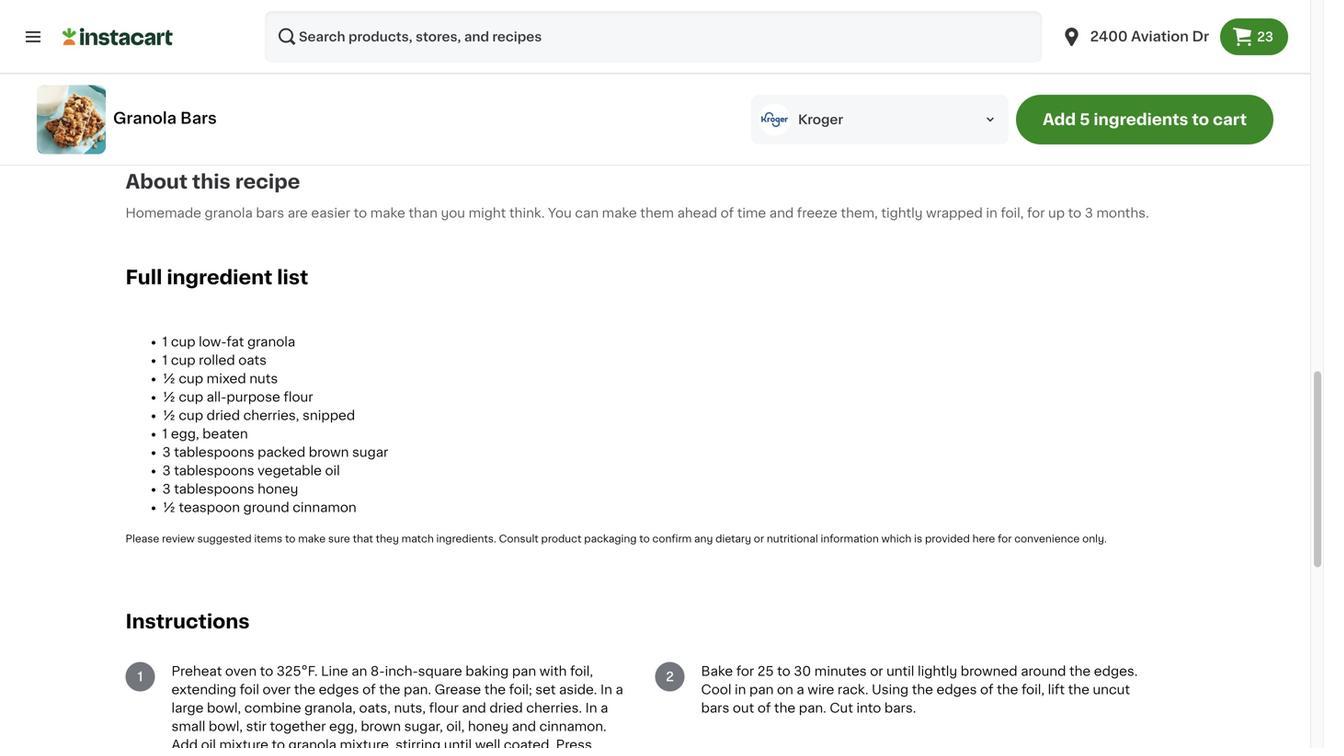 Task type: vqa. For each thing, say whether or not it's contained in the screenshot.
1st Kroger®
yes



Task type: describe. For each thing, give the bounding box(es) containing it.
flour inside preheat oven to 325°f. line an 8-inch-square baking pan with foil, extending foil over the edges of the pan. grease the foil; set aside. in a large bowl, combine granola, oats, nuts, flour and dried cherries. in a small bowl, stir together egg, brown sugar, oil, honey and cinnamon. add oil mixture to granola mixture, stirring until well coated. p
[[429, 702, 459, 715]]

granola inside 1 cup low-fat granola 1 cup rolled oats ½ cup mixed nuts ½ cup all-purpose flour ½ cup dried cherries, snipped 1 egg, beaten 3 tablespoons packed brown sugar 3 tablespoons vegetable oil 3 tablespoons honey ½ teaspoon ground cinnamon
[[247, 336, 296, 348]]

please
[[126, 534, 159, 544]]

over
[[263, 683, 291, 696]]

that
[[353, 534, 373, 544]]

$4.99 inside mccormick® ground cinnamon $4.99
[[847, 92, 886, 105]]

please review suggested items to make sure that they match ingredients. consult product packaging to confirm any dietary or nutritional information which is provided here for convenience only.
[[126, 534, 1108, 544]]

or inside bake for 25 to 30 minutes or until lightly browned around the edges. cool in pan on a wire rack. using the edges of the foil, lift the uncut bars out of the pan. cut into bars.
[[871, 665, 884, 678]]

this
[[192, 172, 231, 192]]

sugar inside 3 tablespoons packed brown sugar kroger® light brown sugar
[[351, 37, 388, 49]]

until inside bake for 25 to 30 minutes or until lightly browned around the edges. cool in pan on a wire rack. using the edges of the foil, lift the uncut bars out of the pan. cut into bars.
[[887, 665, 915, 678]]

with
[[540, 665, 567, 678]]

ingredient
[[167, 268, 273, 287]]

oil,
[[447, 720, 465, 733]]

ingredients
[[1094, 112, 1189, 127]]

0 horizontal spatial in
[[586, 702, 598, 715]]

to down the together
[[272, 739, 285, 748]]

0 vertical spatial and
[[770, 207, 794, 220]]

kroger
[[799, 113, 844, 126]]

1 vertical spatial and
[[462, 702, 486, 715]]

½ inside ½ cup all-purpose flour gold medal™ all purpose flour $4.99
[[126, 18, 139, 31]]

the down on
[[775, 702, 796, 715]]

ground
[[243, 501, 290, 514]]

simple
[[667, 37, 711, 49]]

medal™
[[160, 37, 211, 49]]

you
[[441, 207, 466, 220]]

packaging
[[584, 534, 637, 544]]

kroger® inside "3 tablespoons vegetable oil kroger® pure vegetable oil"
[[486, 55, 537, 68]]

confirm
[[653, 534, 692, 544]]

cart
[[1214, 112, 1248, 127]]

baking
[[466, 665, 509, 678]]

honey inside 1 cup low-fat granola 1 cup rolled oats ½ cup mixed nuts ½ cup all-purpose flour ½ cup dried cherries, snipped 1 egg, beaten 3 tablespoons packed brown sugar 3 tablespoons vegetable oil 3 tablespoons honey ½ teaspoon ground cinnamon
[[258, 483, 298, 496]]

mixture
[[219, 739, 269, 748]]

to right items
[[285, 534, 296, 544]]

bake
[[702, 665, 733, 678]]

to inside 'button'
[[1193, 112, 1210, 127]]

recipe
[[235, 172, 300, 192]]

0 vertical spatial in
[[987, 207, 998, 220]]

flour inside 1 cup low-fat granola 1 cup rolled oats ½ cup mixed nuts ½ cup all-purpose flour ½ cup dried cherries, snipped 1 egg, beaten 3 tablespoons packed brown sugar 3 tablespoons vegetable oil 3 tablespoons honey ½ teaspoon ground cinnamon
[[284, 391, 313, 404]]

match
[[402, 534, 434, 544]]

rack.
[[838, 683, 869, 696]]

grease
[[435, 683, 481, 696]]

lift
[[1048, 683, 1065, 696]]

brown inside preheat oven to 325°f. line an 8-inch-square baking pan with foil, extending foil over the edges of the pan. grease the foil; set aside. in a large bowl, combine granola, oats, nuts, flour and dried cherries. in a small bowl, stir together egg, brown sugar, oil, honey and cinnamon. add oil mixture to granola mixture, stirring until well coated. p
[[361, 720, 401, 733]]

show
[[667, 95, 695, 105]]

to inside bake for 25 to 30 minutes or until lightly browned around the edges. cool in pan on a wire rack. using the edges of the foil, lift the uncut bars out of the pan. cut into bars.
[[778, 665, 791, 678]]

tightly
[[882, 207, 923, 220]]

oven
[[225, 665, 257, 678]]

ahead
[[678, 207, 718, 220]]

ingredients.
[[437, 534, 497, 544]]

granola
[[113, 110, 177, 126]]

1 left preheat
[[138, 670, 143, 683]]

brown
[[396, 55, 437, 68]]

wire
[[808, 683, 835, 696]]

cut
[[830, 702, 854, 715]]

the down baking
[[485, 683, 506, 696]]

0 vertical spatial or
[[754, 534, 765, 544]]

cool
[[702, 683, 732, 696]]

granola inside preheat oven to 325°f. line an 8-inch-square baking pan with foil, extending foil over the edges of the pan. grease the foil; set aside. in a large bowl, combine granola, oats, nuts, flour and dried cherries. in a small bowl, stir together egg, brown sugar, oil, honey and cinnamon. add oil mixture to granola mixture, stirring until well coated. p
[[289, 739, 337, 748]]

organic™
[[751, 37, 814, 49]]

dried inside preheat oven to 325°f. line an 8-inch-square baking pan with foil, extending foil over the edges of the pan. grease the foil; set aside. in a large bowl, combine granola, oats, nuts, flour and dried cherries. in a small bowl, stir together egg, brown sugar, oil, honey and cinnamon. add oil mixture to granola mixture, stirring until well coated. p
[[490, 702, 523, 715]]

3 tablespoons packed brown sugar kroger® light brown sugar
[[306, 18, 453, 86]]

to left confirm
[[640, 534, 650, 544]]

oil inside "3 tablespoons vegetable oil kroger® pure vegetable oil"
[[556, 37, 571, 49]]

25
[[758, 665, 774, 678]]

Search field
[[265, 11, 1043, 63]]

the down inch-
[[379, 683, 401, 696]]

30
[[794, 665, 812, 678]]

convenience
[[1015, 534, 1080, 544]]

ground
[[933, 55, 981, 68]]

0 horizontal spatial make
[[298, 534, 326, 544]]

egg, inside preheat oven to 325°f. line an 8-inch-square baking pan with foil, extending foil over the edges of the pan. grease the foil; set aside. in a large bowl, combine granola, oats, nuts, flour and dried cherries. in a small bowl, stir together egg, brown sugar, oil, honey and cinnamon. add oil mixture to granola mixture, stirring until well coated. p
[[329, 720, 358, 733]]

tablespoons inside 3 tablespoons packed brown sugar kroger® light brown sugar
[[318, 18, 400, 31]]

into
[[857, 702, 882, 715]]

to up over
[[260, 665, 273, 678]]

packed inside 1 cup low-fat granola 1 cup rolled oats ½ cup mixed nuts ½ cup all-purpose flour ½ cup dried cherries, snipped 1 egg, beaten 3 tablespoons packed brown sugar 3 tablespoons vegetable oil 3 tablespoons honey ½ teaspoon ground cinnamon
[[258, 446, 306, 459]]

mccormick® ground cinnamon $4.99
[[847, 55, 981, 105]]

cup inside ½ cup all-purpose flour gold medal™ all purpose flour $4.99
[[142, 18, 167, 31]]

aside.
[[559, 683, 598, 696]]

only.
[[1083, 534, 1108, 544]]

large
[[172, 702, 204, 715]]

for inside bake for 25 to 30 minutes or until lightly browned around the edges. cool in pan on a wire rack. using the edges of the foil, lift the uncut bars out of the pan. cut into bars.
[[737, 665, 755, 678]]

1 cup low-fat granola 1 cup rolled oats ½ cup mixed nuts ½ cup all-purpose flour ½ cup dried cherries, snipped 1 egg, beaten 3 tablespoons packed brown sugar 3 tablespoons vegetable oil 3 tablespoons honey ½ teaspoon ground cinnamon
[[162, 336, 389, 514]]

pan inside bake for 25 to 30 minutes or until lightly browned around the edges. cool in pan on a wire rack. using the edges of the foil, lift the uncut bars out of the pan. cut into bars.
[[750, 683, 774, 696]]

tablespoons inside "3 tablespoons vegetable oil kroger® pure vegetable oil"
[[498, 18, 581, 31]]

preheat
[[172, 665, 222, 678]]

cinnamon
[[293, 501, 357, 514]]

$4.99 inside ½ cup all-purpose flour gold medal™ all purpose flour $4.99
[[126, 73, 165, 86]]

1 vertical spatial bowl,
[[209, 720, 243, 733]]

low-
[[199, 336, 227, 348]]

are
[[288, 207, 308, 220]]

kroger® inside 3 tablespoons packed brown sugar kroger® light brown sugar
[[306, 55, 357, 68]]

line
[[321, 665, 348, 678]]

3 inside 3 tablespoons packed brown sugar kroger® light brown sugar
[[306, 18, 314, 31]]

pan. inside bake for 25 to 30 minutes or until lightly browned around the edges. cool in pan on a wire rack. using the edges of the foil, lift the uncut bars out of the pan. cut into bars.
[[799, 702, 827, 715]]

2
[[666, 670, 674, 683]]

on
[[777, 683, 794, 696]]

0 vertical spatial in
[[601, 683, 613, 696]]

dried inside 1 cup low-fat granola 1 cup rolled oats ½ cup mixed nuts ½ cup all-purpose flour ½ cup dried cherries, snipped 1 egg, beaten 3 tablespoons packed brown sugar 3 tablespoons vegetable oil 3 tablespoons honey ½ teaspoon ground cinnamon
[[207, 409, 240, 422]]

0 vertical spatial granola
[[205, 207, 253, 220]]

can
[[575, 207, 599, 220]]

oats
[[239, 354, 267, 367]]

oil
[[486, 73, 504, 86]]

bars.
[[885, 702, 917, 715]]

purpose inside 1 cup low-fat granola 1 cup rolled oats ½ cup mixed nuts ½ cup all-purpose flour ½ cup dried cherries, snipped 1 egg, beaten 3 tablespoons packed brown sugar 3 tablespoons vegetable oil 3 tablespoons honey ½ teaspoon ground cinnamon
[[227, 391, 280, 404]]

them
[[641, 207, 674, 220]]

2 horizontal spatial make
[[602, 207, 637, 220]]

0 vertical spatial bowl,
[[207, 702, 241, 715]]

add inside 'button'
[[1043, 112, 1077, 127]]

set
[[536, 683, 556, 696]]

2400 aviation dr button
[[1061, 11, 1210, 63]]

browned
[[961, 665, 1018, 678]]

coated.
[[504, 739, 553, 748]]

1 left low-
[[162, 336, 168, 348]]

2400 aviation dr button
[[1050, 11, 1221, 63]]

egg, inside 1 cup low-fat granola 1 cup rolled oats ½ cup mixed nuts ½ cup all-purpose flour ½ cup dried cherries, snipped 1 egg, beaten 3 tablespoons packed brown sugar 3 tablespoons vegetable oil 3 tablespoons honey ½ teaspoon ground cinnamon
[[171, 428, 199, 440]]

1 horizontal spatial make
[[371, 207, 406, 220]]

0 horizontal spatial a
[[601, 702, 609, 715]]

pure
[[541, 55, 570, 68]]

wrapped
[[927, 207, 983, 220]]

all
[[215, 37, 230, 49]]

them,
[[841, 207, 878, 220]]

nuts
[[250, 372, 278, 385]]

granola,
[[305, 702, 356, 715]]

the down lightly
[[912, 683, 934, 696]]

add 5 ingredients to cart
[[1043, 112, 1248, 127]]

the left edges.
[[1070, 665, 1091, 678]]

homemade granola bars are easier to make than you might think. you can make them ahead of time and freeze them, tightly wrapped in foil, for up to 3 months.
[[126, 207, 1150, 220]]



Task type: locate. For each thing, give the bounding box(es) containing it.
until down oil,
[[444, 739, 472, 748]]

1 vertical spatial brown
[[309, 446, 349, 459]]

2400
[[1091, 30, 1128, 43]]

sugar
[[306, 73, 343, 86]]

0 vertical spatial pan
[[512, 665, 537, 678]]

granola up oats
[[247, 336, 296, 348]]

2 vertical spatial for
[[737, 665, 755, 678]]

flour
[[250, 18, 281, 31], [284, 391, 313, 404], [429, 702, 459, 715]]

alternatives
[[698, 95, 759, 105]]

snipped
[[303, 409, 355, 422]]

1 horizontal spatial $4.99
[[667, 73, 706, 86]]

1 vertical spatial egg,
[[329, 720, 358, 733]]

foil, up aside.
[[570, 665, 593, 678]]

and
[[770, 207, 794, 220], [462, 702, 486, 715], [512, 720, 536, 733]]

2400 aviation dr
[[1091, 30, 1210, 43]]

information
[[821, 534, 879, 544]]

1 horizontal spatial bars
[[702, 702, 730, 715]]

foil, down around
[[1022, 683, 1045, 696]]

dried up beaten
[[207, 409, 240, 422]]

0 horizontal spatial bars
[[256, 207, 284, 220]]

square
[[418, 665, 463, 678]]

1 vertical spatial oil
[[325, 464, 340, 477]]

1 horizontal spatial or
[[871, 665, 884, 678]]

edges down lightly
[[937, 683, 978, 696]]

for for here
[[998, 534, 1012, 544]]

sugar down snipped at the left of page
[[352, 446, 389, 459]]

the down browned
[[997, 683, 1019, 696]]

2 vertical spatial foil,
[[1022, 683, 1045, 696]]

vegetable
[[573, 55, 639, 68]]

flour inside ½ cup all-purpose flour gold medal™ all purpose flour $4.99
[[250, 18, 281, 31]]

oil inside 1 cup low-fat granola 1 cup rolled oats ½ cup mixed nuts ½ cup all-purpose flour ½ cup dried cherries, snipped 1 egg, beaten 3 tablespoons packed brown sugar 3 tablespoons vegetable oil 3 tablespoons honey ½ teaspoon ground cinnamon
[[325, 464, 340, 477]]

1 horizontal spatial egg,
[[329, 720, 358, 733]]

1 kroger® from the left
[[306, 55, 357, 68]]

cherries,
[[243, 409, 299, 422]]

0 horizontal spatial or
[[754, 534, 765, 544]]

1 horizontal spatial until
[[887, 665, 915, 678]]

1 vertical spatial honey
[[468, 720, 509, 733]]

kroger® up sugar at the left of page
[[306, 55, 357, 68]]

of down browned
[[981, 683, 994, 696]]

full
[[126, 268, 162, 287]]

sugar up light
[[351, 37, 388, 49]]

packed inside 3 tablespoons packed brown sugar kroger® light brown sugar
[[403, 18, 453, 31]]

1 vertical spatial in
[[586, 702, 598, 715]]

edges
[[319, 683, 359, 696], [937, 683, 978, 696]]

bars inside bake for 25 to 30 minutes or until lightly browned around the edges. cool in pan on a wire rack. using the edges of the foil, lift the uncut bars out of the pan. cut into bars.
[[702, 702, 730, 715]]

small
[[172, 720, 205, 733]]

until inside preheat oven to 325°f. line an 8-inch-square baking pan with foil, extending foil over the edges of the pan. grease the foil; set aside. in a large bowl, combine granola, oats, nuts, flour and dried cherries. in a small bowl, stir together egg, brown sugar, oil, honey and cinnamon. add oil mixture to granola mixture, stirring until well coated. p
[[444, 739, 472, 748]]

until up using
[[887, 665, 915, 678]]

1 vertical spatial sugar
[[352, 446, 389, 459]]

granola
[[205, 207, 253, 220], [247, 336, 296, 348], [289, 739, 337, 748]]

nutritional
[[767, 534, 819, 544]]

$4.99 down honey
[[667, 73, 706, 86]]

an
[[352, 665, 367, 678]]

1 horizontal spatial flour
[[284, 391, 313, 404]]

2 vertical spatial granola
[[289, 739, 337, 748]]

months.
[[1097, 207, 1150, 220]]

foil
[[240, 683, 259, 696]]

0 vertical spatial all-
[[170, 18, 191, 31]]

for right the here
[[998, 534, 1012, 544]]

vegetable up the 'ground'
[[258, 464, 322, 477]]

oil up "cinnamon"
[[325, 464, 340, 477]]

to left the cart
[[1193, 112, 1210, 127]]

foil,
[[1001, 207, 1024, 220], [570, 665, 593, 678], [1022, 683, 1045, 696]]

1 horizontal spatial pan.
[[799, 702, 827, 715]]

product
[[541, 534, 582, 544]]

granola bars
[[113, 110, 217, 126]]

packed down cherries,
[[258, 446, 306, 459]]

honey up the 'ground'
[[258, 483, 298, 496]]

foil, inside bake for 25 to 30 minutes or until lightly browned around the edges. cool in pan on a wire rack. using the edges of the foil, lift the uncut bars out of the pan. cut into bars.
[[1022, 683, 1045, 696]]

bake for 25 to 30 minutes or until lightly browned around the edges. cool in pan on a wire rack. using the edges of the foil, lift the uncut bars out of the pan. cut into bars.
[[702, 665, 1138, 715]]

0 vertical spatial flour
[[250, 18, 281, 31]]

than
[[409, 207, 438, 220]]

0 vertical spatial for
[[1028, 207, 1046, 220]]

honey
[[667, 55, 710, 68]]

add down small
[[172, 739, 198, 748]]

make left than
[[371, 207, 406, 220]]

all- inside 1 cup low-fat granola 1 cup rolled oats ½ cup mixed nuts ½ cup all-purpose flour ½ cup dried cherries, snipped 1 egg, beaten 3 tablespoons packed brown sugar 3 tablespoons vegetable oil 3 tablespoons honey ½ teaspoon ground cinnamon
[[207, 391, 227, 404]]

sugar
[[351, 37, 388, 49], [352, 446, 389, 459]]

2 horizontal spatial a
[[797, 683, 805, 696]]

in up out
[[735, 683, 747, 696]]

to right easier
[[354, 207, 367, 220]]

bowl, up mixture
[[209, 720, 243, 733]]

make left sure
[[298, 534, 326, 544]]

vegetable inside 1 cup low-fat granola 1 cup rolled oats ½ cup mixed nuts ½ cup all-purpose flour ½ cup dried cherries, snipped 1 egg, beaten 3 tablespoons packed brown sugar 3 tablespoons vegetable oil 3 tablespoons honey ½ teaspoon ground cinnamon
[[258, 464, 322, 477]]

0 vertical spatial add
[[1043, 112, 1077, 127]]

inch-
[[385, 665, 418, 678]]

foil, left the up on the top right
[[1001, 207, 1024, 220]]

dried down foil;
[[490, 702, 523, 715]]

2 vertical spatial brown
[[361, 720, 401, 733]]

make
[[371, 207, 406, 220], [602, 207, 637, 220], [298, 534, 326, 544]]

0 horizontal spatial oil
[[201, 739, 216, 748]]

1 vertical spatial bars
[[702, 702, 730, 715]]

bars left are
[[256, 207, 284, 220]]

to right 25
[[778, 665, 791, 678]]

honey inside preheat oven to 325°f. line an 8-inch-square baking pan with foil, extending foil over the edges of the pan. grease the foil; set aside. in a large bowl, combine granola, oats, nuts, flour and dried cherries. in a small bowl, stir together egg, brown sugar, oil, honey and cinnamon. add oil mixture to granola mixture, stirring until well coated. p
[[468, 720, 509, 733]]

tablespoons
[[318, 18, 400, 31], [498, 18, 581, 31], [174, 446, 255, 459], [174, 464, 255, 477], [174, 483, 255, 496]]

of left "time"
[[721, 207, 734, 220]]

foil, inside preheat oven to 325°f. line an 8-inch-square baking pan with foil, extending foil over the edges of the pan. grease the foil; set aside. in a large bowl, combine granola, oats, nuts, flour and dried cherries. in a small bowl, stir together egg, brown sugar, oil, honey and cinnamon. add oil mixture to granola mixture, stirring until well coated. p
[[570, 665, 593, 678]]

for for foil,
[[1028, 207, 1046, 220]]

review
[[162, 534, 195, 544]]

make right can
[[602, 207, 637, 220]]

gold
[[126, 37, 157, 49]]

uncut
[[1093, 683, 1131, 696]]

homemade
[[126, 207, 201, 220]]

vegetable up pure
[[486, 37, 552, 49]]

well
[[475, 739, 501, 748]]

1 vertical spatial pan.
[[799, 702, 827, 715]]

1 horizontal spatial oil
[[325, 464, 340, 477]]

honey up well
[[468, 720, 509, 733]]

light
[[360, 55, 393, 68]]

0 horizontal spatial honey
[[258, 483, 298, 496]]

0 horizontal spatial packed
[[258, 446, 306, 459]]

a right aside.
[[616, 683, 624, 696]]

$4.99
[[126, 73, 165, 86], [667, 73, 706, 86], [847, 92, 886, 105]]

purpose up all on the left top of page
[[191, 18, 247, 31]]

in down aside.
[[586, 702, 598, 715]]

1 horizontal spatial edges
[[937, 683, 978, 696]]

brown down snipped at the left of page
[[309, 446, 349, 459]]

1 edges from the left
[[319, 683, 359, 696]]

1 horizontal spatial packed
[[403, 18, 453, 31]]

and right "time"
[[770, 207, 794, 220]]

1 vertical spatial vegetable
[[258, 464, 322, 477]]

kroger® up oil
[[486, 55, 537, 68]]

0 horizontal spatial kroger®
[[306, 55, 357, 68]]

0 horizontal spatial in
[[735, 683, 747, 696]]

edges inside bake for 25 to 30 minutes or until lightly browned around the edges. cool in pan on a wire rack. using the edges of the foil, lift the uncut bars out of the pan. cut into bars.
[[937, 683, 978, 696]]

pan. inside preheat oven to 325°f. line an 8-inch-square baking pan with foil, extending foil over the edges of the pan. grease the foil; set aside. in a large bowl, combine granola, oats, nuts, flour and dried cherries. in a small bowl, stir together egg, brown sugar, oil, honey and cinnamon. add oil mixture to granola mixture, stirring until well coated. p
[[404, 683, 432, 696]]

1 vertical spatial foil,
[[570, 665, 593, 678]]

cinnamon.
[[540, 720, 607, 733]]

teaspoon
[[179, 501, 240, 514]]

preheat oven to 325°f. line an 8-inch-square baking pan with foil, extending foil over the edges of the pan. grease the foil; set aside. in a large bowl, combine granola, oats, nuts, flour and dried cherries. in a small bowl, stir together egg, brown sugar, oil, honey and cinnamon. add oil mixture to granola mixture, stirring until well coated. p
[[172, 665, 624, 748]]

1 vertical spatial granola
[[247, 336, 296, 348]]

1 vertical spatial dried
[[490, 702, 523, 715]]

1 vertical spatial packed
[[258, 446, 306, 459]]

0 vertical spatial oil
[[556, 37, 571, 49]]

0 vertical spatial purpose
[[191, 18, 247, 31]]

mixture,
[[340, 739, 392, 748]]

0 vertical spatial bars
[[256, 207, 284, 220]]

using
[[872, 683, 909, 696]]

for left 25
[[737, 665, 755, 678]]

oil down small
[[201, 739, 216, 748]]

0 vertical spatial sugar
[[351, 37, 388, 49]]

0 horizontal spatial flour
[[250, 18, 281, 31]]

1 horizontal spatial all-
[[207, 391, 227, 404]]

purpose
[[126, 55, 179, 68]]

full ingredient list
[[126, 268, 308, 287]]

sure
[[328, 534, 350, 544]]

1 horizontal spatial in
[[987, 207, 998, 220]]

stirring
[[396, 739, 441, 748]]

0 horizontal spatial dried
[[207, 409, 240, 422]]

lightly
[[918, 665, 958, 678]]

or up using
[[871, 665, 884, 678]]

sugar,
[[404, 720, 443, 733]]

brown inside 1 cup low-fat granola 1 cup rolled oats ½ cup mixed nuts ½ cup all-purpose flour ½ cup dried cherries, snipped 1 egg, beaten 3 tablespoons packed brown sugar 3 tablespoons vegetable oil 3 tablespoons honey ½ teaspoon ground cinnamon
[[309, 446, 349, 459]]

brown up sugar at the left of page
[[306, 37, 347, 49]]

0 vertical spatial foil,
[[1001, 207, 1024, 220]]

2 horizontal spatial $4.99
[[847, 92, 886, 105]]

2 horizontal spatial and
[[770, 207, 794, 220]]

vegetable inside "3 tablespoons vegetable oil kroger® pure vegetable oil"
[[486, 37, 552, 49]]

all- up medal™
[[170, 18, 191, 31]]

2 horizontal spatial flour
[[429, 702, 459, 715]]

is
[[915, 534, 923, 544]]

0 vertical spatial packed
[[403, 18, 453, 31]]

which
[[882, 534, 912, 544]]

provided
[[926, 534, 970, 544]]

None search field
[[265, 11, 1043, 63]]

2 vertical spatial oil
[[201, 739, 216, 748]]

and up coated.
[[512, 720, 536, 733]]

0 horizontal spatial egg,
[[171, 428, 199, 440]]

1 horizontal spatial for
[[998, 534, 1012, 544]]

in right aside.
[[601, 683, 613, 696]]

1 horizontal spatial a
[[616, 683, 624, 696]]

0 vertical spatial until
[[887, 665, 915, 678]]

1 horizontal spatial pan
[[750, 683, 774, 696]]

0 horizontal spatial edges
[[319, 683, 359, 696]]

about
[[126, 172, 188, 192]]

purpose inside ½ cup all-purpose flour gold medal™ all purpose flour $4.99
[[191, 18, 247, 31]]

0 horizontal spatial for
[[737, 665, 755, 678]]

0 horizontal spatial $4.99
[[126, 73, 165, 86]]

pan up foil;
[[512, 665, 537, 678]]

2 vertical spatial flour
[[429, 702, 459, 715]]

1 horizontal spatial honey
[[468, 720, 509, 733]]

items
[[254, 534, 283, 544]]

cherries.
[[527, 702, 582, 715]]

truth
[[714, 37, 748, 49]]

1 vertical spatial in
[[735, 683, 747, 696]]

0 horizontal spatial until
[[444, 739, 472, 748]]

oil up pure
[[556, 37, 571, 49]]

fat
[[227, 336, 244, 348]]

a right on
[[797, 683, 805, 696]]

oats,
[[359, 702, 391, 715]]

granola down the together
[[289, 739, 337, 748]]

bowl, down extending
[[207, 702, 241, 715]]

in right wrapped
[[987, 207, 998, 220]]

2 horizontal spatial oil
[[556, 37, 571, 49]]

out
[[733, 702, 755, 715]]

freeze
[[797, 207, 838, 220]]

1 vertical spatial until
[[444, 739, 472, 748]]

1 horizontal spatial add
[[1043, 112, 1077, 127]]

packed up brown
[[403, 18, 453, 31]]

0 horizontal spatial pan
[[512, 665, 537, 678]]

kroger image
[[759, 104, 791, 136]]

sugar inside 1 cup low-fat granola 1 cup rolled oats ½ cup mixed nuts ½ cup all-purpose flour ½ cup dried cherries, snipped 1 egg, beaten 3 tablespoons packed brown sugar 3 tablespoons vegetable oil 3 tablespoons honey ½ teaspoon ground cinnamon
[[352, 446, 389, 459]]

or right dietary
[[754, 534, 765, 544]]

0 horizontal spatial and
[[462, 702, 486, 715]]

add left 5
[[1043, 112, 1077, 127]]

1 horizontal spatial in
[[601, 683, 613, 696]]

in inside bake for 25 to 30 minutes or until lightly browned around the edges. cool in pan on a wire rack. using the edges of the foil, lift the uncut bars out of the pan. cut into bars.
[[735, 683, 747, 696]]

edges inside preheat oven to 325°f. line an 8-inch-square baking pan with foil, extending foil over the edges of the pan. grease the foil; set aside. in a large bowl, combine granola, oats, nuts, flour and dried cherries. in a small bowl, stir together egg, brown sugar, oil, honey and cinnamon. add oil mixture to granola mixture, stirring until well coated. p
[[319, 683, 359, 696]]

1 horizontal spatial kroger®
[[486, 55, 537, 68]]

edges down line
[[319, 683, 359, 696]]

cinnamon
[[847, 73, 913, 86]]

rolled
[[199, 354, 235, 367]]

$4.99 inside simple truth organic™ honey $4.99 show alternatives
[[667, 73, 706, 86]]

2 vertical spatial and
[[512, 720, 536, 733]]

a
[[616, 683, 624, 696], [797, 683, 805, 696], [601, 702, 609, 715]]

here
[[973, 534, 996, 544]]

up
[[1049, 207, 1065, 220]]

granola down about this recipe
[[205, 207, 253, 220]]

325°f.
[[277, 665, 318, 678]]

the
[[1070, 665, 1091, 678], [294, 683, 316, 696], [379, 683, 401, 696], [485, 683, 506, 696], [912, 683, 934, 696], [997, 683, 1019, 696], [1069, 683, 1090, 696], [775, 702, 796, 715]]

of up oats, at left bottom
[[363, 683, 376, 696]]

time
[[738, 207, 767, 220]]

mccormick®
[[847, 55, 929, 68]]

brown down oats, at left bottom
[[361, 720, 401, 733]]

1 horizontal spatial vegetable
[[486, 37, 552, 49]]

egg, down granola,
[[329, 720, 358, 733]]

a up cinnamon.
[[601, 702, 609, 715]]

for left the up on the top right
[[1028, 207, 1046, 220]]

the right "lift"
[[1069, 683, 1090, 696]]

2 edges from the left
[[937, 683, 978, 696]]

until
[[887, 665, 915, 678], [444, 739, 472, 748]]

of right out
[[758, 702, 771, 715]]

0 vertical spatial egg,
[[171, 428, 199, 440]]

0 vertical spatial dried
[[207, 409, 240, 422]]

23 button
[[1221, 18, 1289, 55]]

0 horizontal spatial add
[[172, 739, 198, 748]]

1 left beaten
[[162, 428, 168, 440]]

purpose down nuts
[[227, 391, 280, 404]]

suggested
[[197, 534, 252, 544]]

$4.99 down 'purpose'
[[126, 73, 165, 86]]

1 vertical spatial purpose
[[227, 391, 280, 404]]

a inside bake for 25 to 30 minutes or until lightly browned around the edges. cool in pan on a wire rack. using the edges of the foil, lift the uncut bars out of the pan. cut into bars.
[[797, 683, 805, 696]]

of inside preheat oven to 325°f. line an 8-inch-square baking pan with foil, extending foil over the edges of the pan. grease the foil; set aside. in a large bowl, combine granola, oats, nuts, flour and dried cherries. in a small bowl, stir together egg, brown sugar, oil, honey and cinnamon. add oil mixture to granola mixture, stirring until well coated. p
[[363, 683, 376, 696]]

in
[[601, 683, 613, 696], [586, 702, 598, 715]]

2 horizontal spatial for
[[1028, 207, 1046, 220]]

pan. up nuts,
[[404, 683, 432, 696]]

together
[[270, 720, 326, 733]]

23
[[1258, 30, 1274, 43]]

0 vertical spatial honey
[[258, 483, 298, 496]]

the down 325°f.
[[294, 683, 316, 696]]

brown inside 3 tablespoons packed brown sugar kroger® light brown sugar
[[306, 37, 347, 49]]

instacart logo image
[[63, 26, 173, 48]]

to right the up on the top right
[[1069, 207, 1082, 220]]

oil inside preheat oven to 325°f. line an 8-inch-square baking pan with foil, extending foil over the edges of the pan. grease the foil; set aside. in a large bowl, combine granola, oats, nuts, flour and dried cherries. in a small bowl, stir together egg, brown sugar, oil, honey and cinnamon. add oil mixture to granola mixture, stirring until well coated. p
[[201, 739, 216, 748]]

brown
[[306, 37, 347, 49], [309, 446, 349, 459], [361, 720, 401, 733]]

all- inside ½ cup all-purpose flour gold medal™ all purpose flour $4.99
[[170, 18, 191, 31]]

3 tablespoons vegetable oil kroger® pure vegetable oil
[[486, 18, 639, 86]]

add inside preheat oven to 325°f. line an 8-inch-square baking pan with foil, extending foil over the edges of the pan. grease the foil; set aside. in a large bowl, combine granola, oats, nuts, flour and dried cherries. in a small bowl, stir together egg, brown sugar, oil, honey and cinnamon. add oil mixture to granola mixture, stirring until well coated. p
[[172, 739, 198, 748]]

0 horizontal spatial vegetable
[[258, 464, 322, 477]]

bars down cool
[[702, 702, 730, 715]]

egg, left beaten
[[171, 428, 199, 440]]

1 left rolled
[[162, 354, 168, 367]]

8-
[[371, 665, 385, 678]]

0 horizontal spatial pan.
[[404, 683, 432, 696]]

pan. down wire
[[799, 702, 827, 715]]

3 inside "3 tablespoons vegetable oil kroger® pure vegetable oil"
[[486, 18, 495, 31]]

0 vertical spatial vegetable
[[486, 37, 552, 49]]

and down grease
[[462, 702, 486, 715]]

$4.99 down cinnamon
[[847, 92, 886, 105]]

all- down mixed at left
[[207, 391, 227, 404]]

1 horizontal spatial dried
[[490, 702, 523, 715]]

1 vertical spatial or
[[871, 665, 884, 678]]

flour
[[183, 55, 215, 68]]

combine
[[245, 702, 301, 715]]

2 kroger® from the left
[[486, 55, 537, 68]]

1 horizontal spatial and
[[512, 720, 536, 733]]

pan inside preheat oven to 325°f. line an 8-inch-square baking pan with foil, extending foil over the edges of the pan. grease the foil; set aside. in a large bowl, combine granola, oats, nuts, flour and dried cherries. in a small bowl, stir together egg, brown sugar, oil, honey and cinnamon. add oil mixture to granola mixture, stirring until well coated. p
[[512, 665, 537, 678]]

pan down 25
[[750, 683, 774, 696]]

1 vertical spatial add
[[172, 739, 198, 748]]

1 vertical spatial for
[[998, 534, 1012, 544]]



